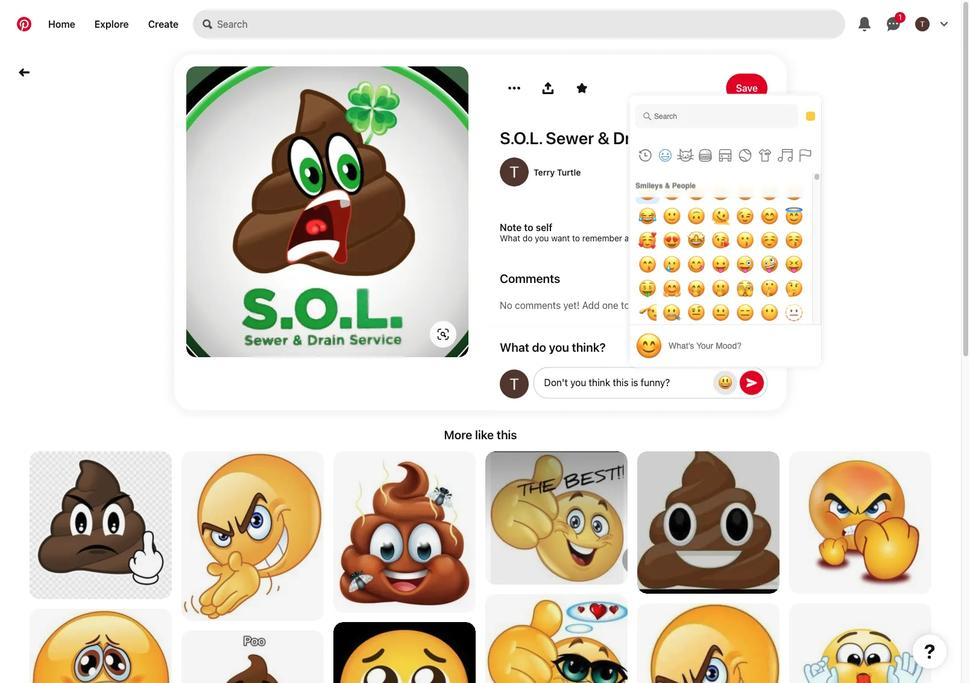 Task type: locate. For each thing, give the bounding box(es) containing it.
0 horizontal spatial this may contain: an emoticive smiley face making a hand gesture image
[[182, 451, 324, 621]]

to right want
[[573, 233, 581, 243]]

self
[[536, 222, 553, 233]]

rolling on the floor laughing image
[[783, 180, 807, 204]]

kissing smiling eyes image
[[636, 252, 660, 276]]

smileys
[[636, 181, 663, 190]]

kissing image
[[734, 228, 758, 252]]

save button
[[727, 74, 768, 103]]

add note button
[[708, 218, 768, 247]]

this may contain: an emo emo emo emo emo emo emo emo emo emo emo emo em and emo emo emo emo emo emo emo emo emo emo emo emo emo emo em image
[[30, 451, 172, 600]]

list
[[0, 451, 962, 683]]

😃 button
[[714, 371, 738, 395]]

do left self
[[523, 233, 533, 243]]

do
[[523, 233, 533, 243], [533, 340, 547, 354]]

want
[[552, 233, 570, 243]]

kissing heart image
[[709, 228, 733, 252]]

0 vertical spatial what
[[500, 233, 521, 243]]

one
[[603, 300, 619, 311]]

1 horizontal spatial to
[[573, 233, 581, 243]]

0 horizontal spatial this
[[497, 428, 518, 442]]

terryturtle85 image
[[500, 370, 529, 399]]

think?
[[572, 340, 606, 354]]

2 vertical spatial you
[[571, 377, 587, 388]]

1 vertical spatial what
[[500, 340, 530, 354]]

0 vertical spatial add
[[717, 227, 736, 238]]

this may contain: an emo emo emo emo emo emo emo emo emo emo emo emo em someones emo emo emo emo emo emo emo emo emo emo emo emo emo emo image
[[638, 451, 780, 594]]

0 horizontal spatial add
[[583, 300, 600, 311]]

1 vertical spatial &
[[665, 181, 671, 190]]

do up "don't"
[[533, 340, 547, 354]]

0 vertical spatial you
[[535, 233, 549, 243]]

terry turtle
[[534, 167, 581, 177]]

this may contain: an emoticive smiley face with one hand up and two fingers in the air image
[[790, 603, 932, 683]]

your
[[697, 341, 714, 351]]

wink image
[[734, 204, 758, 228]]

face with peeking eye image
[[734, 276, 758, 300]]

1 vertical spatial add
[[583, 300, 600, 311]]

this left pin?
[[650, 233, 664, 243]]

this may contain: an emoticive yellow smiley face with big blue eyes and one hand on his chin image
[[790, 451, 932, 594]]

terry turtle link
[[534, 167, 581, 177]]

add
[[717, 227, 736, 238], [583, 300, 600, 311]]

this
[[650, 233, 664, 243], [613, 377, 629, 388], [497, 428, 518, 442]]

0 vertical spatial do
[[523, 233, 533, 243]]

this may contain: an emoticive smiley face making a hand gesture image
[[182, 451, 324, 621], [638, 603, 780, 683]]

what up terryturtle85 icon
[[500, 340, 530, 354]]

1 what from the top
[[500, 233, 521, 243]]

you left think on the bottom of the page
[[571, 377, 587, 388]]

think
[[589, 377, 611, 388]]

smiling face with tear image
[[660, 252, 685, 276]]

s.o.l. sewer & drain service logo link
[[500, 128, 768, 148]]

comments
[[500, 271, 561, 285]]

1
[[899, 13, 903, 21]]

0 horizontal spatial to
[[525, 222, 534, 233]]

logo
[[719, 128, 758, 148]]

this right like on the bottom of page
[[497, 428, 518, 442]]

this may contain: an emoticive smiley face with sunglasses and hearts above it image
[[486, 594, 628, 683]]

blush image
[[636, 332, 663, 359]]

&
[[598, 128, 610, 148], [665, 181, 671, 190]]

what
[[500, 233, 521, 243], [500, 340, 530, 354]]

neutral face image
[[709, 300, 733, 324]]

people
[[673, 181, 696, 190]]

money-mouth face image
[[636, 276, 660, 300]]

this may contain: an emoticive smiley face giving the thumbs up sign with the words the best image
[[486, 451, 628, 585]]

add inside add note button
[[717, 227, 736, 238]]

note
[[738, 227, 759, 238]]

you
[[535, 233, 549, 243], [549, 340, 570, 354], [571, 377, 587, 388]]

0 horizontal spatial &
[[598, 128, 610, 148]]

this left 'is' in the bottom of the page
[[613, 377, 629, 388]]

upside-down face image
[[685, 204, 709, 228]]

0 vertical spatial this
[[650, 233, 664, 243]]

slightly smiling face image
[[660, 204, 685, 228]]

2 horizontal spatial this
[[650, 233, 664, 243]]

to
[[525, 222, 534, 233], [573, 233, 581, 243], [622, 300, 630, 311]]

create link
[[139, 10, 188, 39]]

heart eyes image
[[660, 228, 685, 252]]

1 vertical spatial do
[[533, 340, 547, 354]]

1 horizontal spatial add
[[717, 227, 736, 238]]

what inside note to self what do you want to remember about this pin?
[[500, 233, 521, 243]]

1 horizontal spatial this
[[613, 377, 629, 388]]

what left self
[[500, 233, 521, 243]]

hugging face image
[[660, 276, 685, 300]]

to right one
[[622, 300, 630, 311]]

1 horizontal spatial this may contain: an emoticive smiley face making a hand gesture image
[[638, 603, 780, 683]]

thinking face image
[[783, 276, 807, 300]]

smileys & people element
[[630, 155, 813, 683]]

& left drain
[[598, 128, 610, 148]]

2 what from the top
[[500, 340, 530, 354]]

0 vertical spatial &
[[598, 128, 610, 148]]

to left self
[[525, 222, 534, 233]]

home link
[[39, 10, 85, 39]]

remember
[[583, 233, 623, 243]]

comments button
[[500, 271, 768, 285]]

pin?
[[666, 233, 683, 243]]

home
[[48, 18, 75, 30]]

kissing closed eyes image
[[783, 228, 807, 252]]

you left 'think?'
[[549, 340, 570, 354]]

melting face image
[[709, 204, 733, 228]]

& left 'people' at the top
[[665, 181, 671, 190]]

yum image
[[685, 252, 709, 276]]

smiley image
[[660, 180, 685, 204]]

Type to search for an emoji text field
[[636, 104, 799, 128]]

you left want
[[535, 233, 549, 243]]

face with open eyes and hand over mouth image
[[709, 276, 733, 300]]

no
[[500, 300, 513, 311]]

search icon image
[[203, 19, 212, 29]]

conversation.
[[672, 300, 731, 311]]



Task type: describe. For each thing, give the bounding box(es) containing it.
terry turtle image
[[916, 17, 931, 31]]

turtle
[[557, 167, 581, 177]]

the
[[656, 300, 670, 311]]

😃
[[719, 374, 733, 391]]

add note
[[717, 227, 759, 238]]

note
[[500, 222, 522, 233]]

smiling face with 3 hearts image
[[636, 228, 660, 252]]

1 vertical spatial this
[[613, 377, 629, 388]]

comments
[[515, 300, 561, 311]]

1 vertical spatial you
[[549, 340, 570, 354]]

s.o.l.
[[500, 128, 543, 148]]

grin image
[[709, 180, 733, 204]]

service
[[658, 128, 716, 148]]

laughing image
[[734, 180, 758, 204]]

about
[[625, 233, 647, 243]]

star struck image
[[685, 228, 709, 252]]

relaxed image
[[758, 228, 782, 252]]

stuck out tongue image
[[709, 252, 733, 276]]

Search text field
[[217, 10, 846, 39]]

stuck out tongue closed eyes image
[[783, 252, 807, 276]]

funny?
[[641, 377, 671, 388]]

8,171 emoticones vectores, ilustraciones y gráficos - 123rf image
[[334, 451, 476, 612]]

you inside note to self what do you want to remember about this pin?
[[535, 233, 549, 243]]

no mouth image
[[758, 300, 782, 324]]

explore
[[95, 18, 129, 30]]

drain
[[614, 128, 654, 148]]

innocent image
[[783, 204, 807, 228]]

more
[[444, 428, 473, 442]]

face with raised eyebrow image
[[685, 300, 709, 324]]

2 vertical spatial this
[[497, 428, 518, 442]]

face with hand over mouth image
[[685, 276, 709, 300]]

blush image
[[758, 204, 782, 228]]

story pin image image
[[186, 66, 469, 358]]

create
[[148, 18, 179, 30]]

what do you think?
[[500, 340, 606, 354]]

sweat smile image
[[758, 180, 782, 204]]

Add a public comment field
[[545, 377, 704, 388]]

more like this
[[444, 428, 518, 442]]

explore link
[[85, 10, 139, 39]]

mood?
[[716, 341, 742, 351]]

like
[[476, 428, 494, 442]]

grinning image
[[636, 180, 660, 204]]

save
[[737, 82, 759, 94]]

is
[[632, 377, 639, 388]]

1 horizontal spatial &
[[665, 181, 671, 190]]

smile image
[[685, 180, 709, 204]]

stuck out tongue winking eye image
[[734, 252, 758, 276]]

s.o.l. sewer & drain service logo
[[500, 128, 758, 148]]

what's your mood?
[[669, 341, 742, 351]]

this inside note to self what do you want to remember about this pin?
[[650, 233, 664, 243]]

sewer
[[546, 128, 595, 148]]

2 horizontal spatial to
[[622, 300, 630, 311]]

this may contain: an emoticive smiley face holding his hands to his mouth image
[[30, 609, 172, 683]]

what's
[[669, 341, 695, 351]]

zipper-mouth face image
[[660, 300, 685, 324]]

zany face image
[[758, 252, 782, 276]]

smileys & people
[[636, 181, 696, 190]]

terry turtle avatar link image
[[500, 157, 529, 186]]

dotted line face image
[[783, 300, 807, 324]]

start
[[633, 300, 653, 311]]

this contains an image of: oops image
[[182, 631, 324, 683]]

don't you think this is funny?
[[545, 377, 671, 388]]

note to self what do you want to remember about this pin?
[[500, 222, 683, 243]]

1 button
[[880, 10, 909, 39]]

this contains an image of: image
[[334, 622, 476, 683]]

do inside note to self what do you want to remember about this pin?
[[523, 233, 533, 243]]

saluting face image
[[636, 300, 660, 324]]

yet!
[[564, 300, 580, 311]]

don't
[[545, 377, 568, 388]]

shushing face image
[[758, 276, 782, 300]]

terry
[[534, 167, 555, 177]]

expressionless image
[[734, 300, 758, 324]]

joy image
[[636, 204, 660, 228]]

no comments yet! add one to start the conversation.
[[500, 300, 731, 311]]



Task type: vqa. For each thing, say whether or not it's contained in the screenshot.
rightmost "This contains an image of: dinner party"
no



